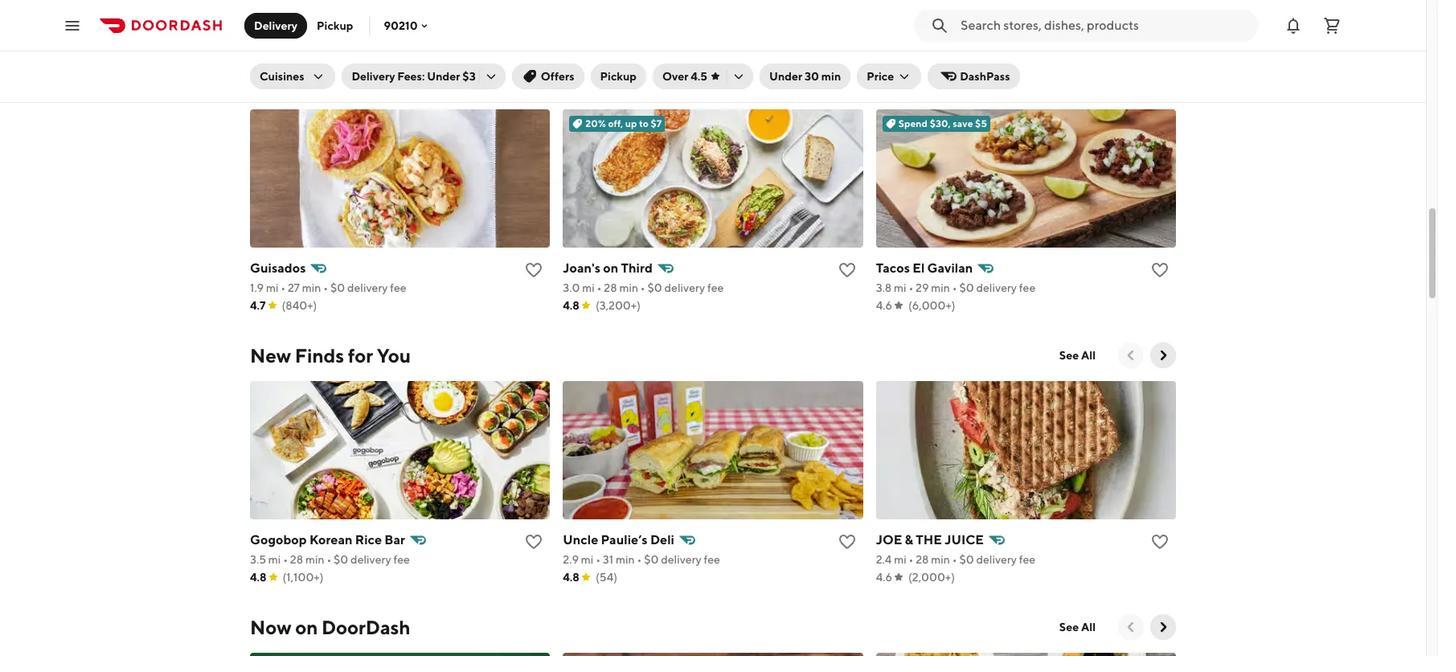 Task type: vqa. For each thing, say whether or not it's contained in the screenshot.
Beef to the right
no



Task type: describe. For each thing, give the bounding box(es) containing it.
over 4.5
[[663, 70, 708, 83]]

28 for joe & the juice
[[916, 553, 929, 566]]

cuisines
[[260, 70, 305, 83]]

$30,
[[930, 117, 951, 129]]

27
[[288, 281, 300, 294]]

$​0 for joe & the juice
[[960, 553, 974, 566]]

previous button of carousel image
[[1124, 619, 1140, 635]]

min up (6,600+)
[[305, 10, 324, 23]]

$​0 for gogobop korean rice bar
[[334, 553, 348, 566]]

delivery fees: under $3
[[352, 70, 476, 83]]

see all for new finds for you
[[1060, 349, 1096, 362]]

$​0 for uncle paulie's deli
[[644, 553, 659, 566]]

dashpass button
[[928, 64, 1020, 89]]

offers button
[[512, 64, 584, 89]]

see all for now on doordash
[[1060, 621, 1096, 634]]

(3,200+)
[[596, 299, 641, 312]]

min for joan's on third
[[620, 281, 639, 294]]

fee inside 3.5 mi • 26 min • $​0 delivery fee (1,100+)
[[1020, 10, 1036, 23]]

1 under from the left
[[427, 70, 460, 83]]

4.5
[[691, 70, 708, 83]]

fee for joan's on third
[[708, 281, 724, 294]]

uncle paulie's deli
[[563, 532, 675, 548]]

juice
[[945, 532, 984, 548]]

4.7
[[250, 299, 266, 312]]

doordash
[[322, 616, 411, 639]]

new finds for you link
[[250, 343, 411, 368]]

for
[[348, 344, 373, 367]]

third
[[621, 261, 653, 276]]

mi right 2.8
[[268, 10, 281, 23]]

delivery inside 3.5 mi • 26 min • $​0 delivery fee (1,100+)
[[977, 10, 1018, 23]]

joe & the juice
[[876, 532, 984, 548]]

great
[[250, 72, 301, 95]]

28 up (6,600+)
[[290, 10, 303, 23]]

mi for gogobop korean rice bar
[[268, 553, 281, 566]]

3.8
[[876, 281, 892, 294]]

offers
[[541, 70, 575, 83]]

0 items, open order cart image
[[1323, 16, 1342, 35]]

gogobop
[[250, 532, 307, 548]]

see all link for new finds for you
[[1050, 343, 1106, 368]]

meals,
[[305, 72, 362, 95]]

guisados
[[250, 261, 306, 276]]

new finds for you
[[250, 344, 411, 367]]

2.4
[[876, 553, 892, 566]]

mi for guisados
[[266, 281, 279, 294]]

3.5 mi • 28 min • $​0 delivery fee
[[250, 553, 410, 566]]

2.8 mi • 28 min • $​0 delivery fee
[[250, 10, 410, 23]]

min for uncle paulie's deli
[[616, 553, 635, 566]]

joe
[[876, 532, 903, 548]]

(1,100+) inside 3.5 mi • 26 min • $​0 delivery fee (1,100+)
[[909, 27, 950, 40]]

90210
[[384, 19, 418, 32]]

2.9
[[563, 553, 579, 566]]

(840+)
[[282, 299, 317, 312]]

3.0 mi • 28 min • $​0 delivery fee
[[563, 281, 724, 294]]

you
[[377, 344, 411, 367]]

Store search: begin typing to search for stores available on DoorDash text field
[[961, 16, 1249, 34]]

see for new finds for you
[[1060, 349, 1079, 362]]

click to add this store to your saved list image for &
[[1151, 532, 1170, 552]]

on for joan's
[[603, 261, 619, 276]]

mi for joan's on third
[[582, 281, 595, 294]]

great meals, great prices
[[250, 72, 470, 95]]

spend $30, save $5
[[899, 117, 988, 129]]

paulie's
[[601, 532, 648, 548]]

pickup for the topmost pickup button
[[317, 19, 353, 32]]

mi for uncle paulie's deli
[[581, 553, 594, 566]]

price
[[867, 70, 894, 83]]

el
[[913, 261, 925, 276]]

tacos
[[876, 261, 910, 276]]

4.8 for joan's on third
[[563, 299, 580, 312]]

(6,000+)
[[909, 299, 956, 312]]

fee for uncle paulie's deli
[[704, 553, 721, 566]]

great
[[365, 72, 413, 95]]

30
[[805, 70, 819, 83]]

joan's
[[563, 261, 601, 276]]

gavilan
[[928, 261, 973, 276]]

now on doordash link
[[250, 614, 411, 640]]

28 for joan's on third
[[604, 281, 617, 294]]

new
[[250, 344, 291, 367]]

2.4 mi • 28 min • $​0 delivery fee
[[876, 553, 1036, 566]]

$3
[[463, 70, 476, 83]]

31
[[603, 553, 614, 566]]

cuisines button
[[250, 64, 336, 89]]

fee for tacos el gavilan
[[1020, 281, 1036, 294]]

mi for joe & the juice
[[894, 553, 907, 566]]

finds
[[295, 344, 344, 367]]

off,
[[608, 117, 623, 129]]

dashpass
[[960, 70, 1011, 83]]

delivery for guisados
[[347, 281, 388, 294]]

$​0 inside 3.5 mi • 26 min • $​0 delivery fee (1,100+)
[[960, 10, 975, 23]]

min for joe & the juice
[[931, 553, 951, 566]]

on for now
[[295, 616, 318, 639]]

see for now on doordash
[[1060, 621, 1079, 634]]

great meals, great prices link
[[250, 71, 470, 97]]

open menu image
[[63, 16, 82, 35]]



Task type: locate. For each thing, give the bounding box(es) containing it.
pickup for bottom pickup button
[[600, 70, 637, 83]]

see all link left previous button of carousel icon
[[1050, 614, 1106, 640]]

delivery for uncle paulie's deli
[[661, 553, 702, 566]]

see all link left previous button of carousel image
[[1050, 343, 1106, 368]]

4.8 down 2.9
[[563, 571, 580, 584]]

$​0 left 90210 at top left
[[333, 10, 348, 23]]

1 vertical spatial pickup button
[[591, 64, 647, 89]]

pickup button up off,
[[591, 64, 647, 89]]

gogobop korean rice bar
[[250, 532, 405, 548]]

0 vertical spatial see
[[1060, 349, 1079, 362]]

on left third
[[603, 261, 619, 276]]

min
[[305, 10, 324, 23], [932, 10, 951, 23], [822, 70, 841, 83], [302, 281, 321, 294], [620, 281, 639, 294], [932, 281, 951, 294], [306, 553, 325, 566], [616, 553, 635, 566], [931, 553, 951, 566]]

min inside 3.5 mi • 26 min • $​0 delivery fee (1,100+)
[[932, 10, 951, 23]]

pickup up meals,
[[317, 19, 353, 32]]

mi inside 3.5 mi • 26 min • $​0 delivery fee (1,100+)
[[895, 10, 907, 23]]

2 all from the top
[[1082, 621, 1096, 634]]

20% off, up to $7
[[586, 117, 662, 129]]

(1,100+) down the 26
[[909, 27, 950, 40]]

next button of carousel image
[[1156, 347, 1172, 364], [1156, 619, 1172, 635]]

(54)
[[596, 571, 618, 584]]

mi left the 26
[[895, 10, 907, 23]]

prices
[[416, 72, 470, 95]]

under left 30
[[770, 70, 803, 83]]

pickup up off,
[[600, 70, 637, 83]]

min down "gogobop korean rice bar"
[[306, 553, 325, 566]]

0 vertical spatial see all
[[1060, 349, 1096, 362]]

1 horizontal spatial pickup
[[600, 70, 637, 83]]

4.8
[[250, 27, 267, 40], [563, 299, 580, 312], [250, 571, 267, 584], [563, 571, 580, 584]]

delivery up cuisines
[[254, 19, 298, 32]]

all left previous button of carousel icon
[[1082, 621, 1096, 634]]

over
[[663, 70, 689, 83]]

under inside button
[[770, 70, 803, 83]]

on
[[603, 261, 619, 276], [295, 616, 318, 639]]

1.9
[[250, 281, 264, 294]]

28 up (3,200+)
[[604, 281, 617, 294]]

delivery for gogobop korean rice bar
[[351, 553, 391, 566]]

1 vertical spatial 4.6
[[876, 571, 893, 584]]

1 vertical spatial see all link
[[1050, 614, 1106, 640]]

delivery for delivery fees: under $3
[[352, 70, 395, 83]]

fee for joe & the juice
[[1020, 553, 1036, 566]]

mi down gogobop
[[268, 553, 281, 566]]

0 vertical spatial (1,100+)
[[909, 27, 950, 40]]

$​0 right the 26
[[960, 10, 975, 23]]

3.5 for 3.5 mi • 26 min • $​0 delivery fee (1,100+)
[[876, 10, 892, 23]]

over 4.5 button
[[653, 64, 754, 89]]

4.8 for gogobop korean rice bar
[[250, 571, 267, 584]]

$​0 right 27
[[330, 281, 345, 294]]

see
[[1060, 349, 1079, 362], [1060, 621, 1079, 634]]

3.5
[[876, 10, 892, 23], [250, 553, 266, 566]]

3.5 down gogobop
[[250, 553, 266, 566]]

mi right 3.8
[[894, 281, 907, 294]]

0 horizontal spatial (1,100+)
[[283, 571, 324, 584]]

click to add this store to your saved list image
[[525, 261, 544, 280], [525, 532, 544, 552], [838, 532, 857, 552], [1151, 532, 1170, 552]]

2 under from the left
[[770, 70, 803, 83]]

1 vertical spatial on
[[295, 616, 318, 639]]

see all left previous button of carousel icon
[[1060, 621, 1096, 634]]

1 all from the top
[[1082, 349, 1096, 362]]

click to add this store to your saved list image for paulie's
[[838, 532, 857, 552]]

2 4.6 from the top
[[876, 571, 893, 584]]

$​0 down deli
[[644, 553, 659, 566]]

4.8 down 2.8
[[250, 27, 267, 40]]

4.6 for tacos
[[876, 299, 893, 312]]

$7
[[651, 117, 662, 129]]

0 vertical spatial 3.5
[[876, 10, 892, 23]]

see all left previous button of carousel image
[[1060, 349, 1096, 362]]

3.5 for 3.5 mi • 28 min • $​0 delivery fee
[[250, 553, 266, 566]]

price button
[[858, 64, 922, 89]]

0 horizontal spatial pickup
[[317, 19, 353, 32]]

1 horizontal spatial 3.5
[[876, 10, 892, 23]]

(6,600+)
[[283, 27, 329, 40]]

delivery for joe & the juice
[[977, 553, 1017, 566]]

under
[[427, 70, 460, 83], [770, 70, 803, 83]]

4.6 for joe
[[876, 571, 893, 584]]

fees:
[[398, 70, 425, 83]]

4.6 down 3.8
[[876, 299, 893, 312]]

4.8 for uncle paulie's deli
[[563, 571, 580, 584]]

mi right 3.0
[[582, 281, 595, 294]]

0 vertical spatial delivery
[[254, 19, 298, 32]]

see all link
[[1050, 343, 1106, 368], [1050, 614, 1106, 640]]

3.5 mi • 26 min • $​0 delivery fee (1,100+)
[[876, 10, 1036, 40]]

$​0 down korean
[[334, 553, 348, 566]]

(1,100+)
[[909, 27, 950, 40], [283, 571, 324, 584]]

delivery for delivery
[[254, 19, 298, 32]]

next button of carousel image right previous button of carousel image
[[1156, 347, 1172, 364]]

1 horizontal spatial delivery
[[352, 70, 395, 83]]

min right 29 at top
[[932, 281, 951, 294]]

min right 31 on the bottom
[[616, 553, 635, 566]]

1 see from the top
[[1060, 349, 1079, 362]]

2 see all from the top
[[1060, 621, 1096, 634]]

0 vertical spatial 4.6
[[876, 299, 893, 312]]

notification bell image
[[1284, 16, 1304, 35]]

save
[[953, 117, 974, 129]]

28
[[290, 10, 303, 23], [604, 281, 617, 294], [290, 553, 303, 566], [916, 553, 929, 566]]

2.8
[[250, 10, 266, 23]]

26
[[916, 10, 930, 23]]

korean
[[310, 532, 353, 548]]

1 horizontal spatial pickup button
[[591, 64, 647, 89]]

min up (2,000+)
[[931, 553, 951, 566]]

min up (3,200+)
[[620, 281, 639, 294]]

on right now on the left of the page
[[295, 616, 318, 639]]

1 vertical spatial see
[[1060, 621, 1079, 634]]

the
[[916, 532, 942, 548]]

mi right 2.9
[[581, 553, 594, 566]]

delivery for joan's on third
[[665, 281, 705, 294]]

delivery button
[[244, 12, 307, 38]]

next button of carousel image for now on doordash
[[1156, 619, 1172, 635]]

tacos el gavilan
[[876, 261, 973, 276]]

3.5 left the 26
[[876, 10, 892, 23]]

1 see all from the top
[[1060, 349, 1096, 362]]

mi for tacos el gavilan
[[894, 281, 907, 294]]

rice
[[355, 532, 382, 548]]

deli
[[651, 532, 675, 548]]

0 vertical spatial see all link
[[1050, 343, 1106, 368]]

under 30 min button
[[760, 64, 851, 89]]

28 for gogobop korean rice bar
[[290, 553, 303, 566]]

click to add this store to your saved list image for gavilan
[[1151, 261, 1170, 280]]

1 horizontal spatial on
[[603, 261, 619, 276]]

delivery inside button
[[254, 19, 298, 32]]

mi right 1.9
[[266, 281, 279, 294]]

2 next button of carousel image from the top
[[1156, 619, 1172, 635]]

1 horizontal spatial under
[[770, 70, 803, 83]]

bar
[[385, 532, 405, 548]]

all for now on doordash
[[1082, 621, 1096, 634]]

all for new finds for you
[[1082, 349, 1096, 362]]

1 next button of carousel image from the top
[[1156, 347, 1172, 364]]

0 vertical spatial all
[[1082, 349, 1096, 362]]

2 see all link from the top
[[1050, 614, 1106, 640]]

click to add this store to your saved list image for third
[[838, 261, 857, 280]]

4.6
[[876, 299, 893, 312], [876, 571, 893, 584]]

$​0 down third
[[648, 281, 662, 294]]

spend
[[899, 117, 928, 129]]

$​0
[[333, 10, 348, 23], [960, 10, 975, 23], [330, 281, 345, 294], [648, 281, 662, 294], [960, 281, 974, 294], [334, 553, 348, 566], [644, 553, 659, 566], [960, 553, 974, 566]]

1 vertical spatial all
[[1082, 621, 1096, 634]]

$​0 down "gavilan"
[[960, 281, 974, 294]]

4.8 down 3.0
[[563, 299, 580, 312]]

pickup button
[[307, 12, 363, 38], [591, 64, 647, 89]]

1 vertical spatial (1,100+)
[[283, 571, 324, 584]]

1 vertical spatial see all
[[1060, 621, 1096, 634]]

under 30 min
[[770, 70, 841, 83]]

click to add this store to your saved list image for korean
[[525, 532, 544, 552]]

0 horizontal spatial delivery
[[254, 19, 298, 32]]

0 horizontal spatial click to add this store to your saved list image
[[838, 261, 857, 280]]

4.8 down gogobop
[[250, 571, 267, 584]]

28 down gogobop
[[290, 553, 303, 566]]

0 horizontal spatial pickup button
[[307, 12, 363, 38]]

uncle
[[563, 532, 599, 548]]

see all link for now on doordash
[[1050, 614, 1106, 640]]

fee for gogobop korean rice bar
[[394, 553, 410, 566]]

29
[[916, 281, 929, 294]]

1 4.6 from the top
[[876, 299, 893, 312]]

previous button of carousel image
[[1124, 347, 1140, 364]]

see left previous button of carousel image
[[1060, 349, 1079, 362]]

0 horizontal spatial under
[[427, 70, 460, 83]]

delivery left fees:
[[352, 70, 395, 83]]

1 vertical spatial 3.5
[[250, 553, 266, 566]]

mi right '2.4'
[[894, 553, 907, 566]]

3.0
[[563, 281, 580, 294]]

pickup
[[317, 19, 353, 32], [600, 70, 637, 83]]

(1,100+) down 3.5 mi • 28 min • $​0 delivery fee
[[283, 571, 324, 584]]

now on doordash
[[250, 616, 411, 639]]

2 click to add this store to your saved list image from the left
[[1151, 261, 1170, 280]]

joan's on third
[[563, 261, 653, 276]]

min right the 26
[[932, 10, 951, 23]]

1 see all link from the top
[[1050, 343, 1106, 368]]

1 vertical spatial pickup
[[600, 70, 637, 83]]

90210 button
[[384, 19, 431, 32]]

1.9 mi • 27 min • $​0 delivery fee
[[250, 281, 407, 294]]

see left previous button of carousel icon
[[1060, 621, 1079, 634]]

0 vertical spatial next button of carousel image
[[1156, 347, 1172, 364]]

28 up (2,000+)
[[916, 553, 929, 566]]

2 see from the top
[[1060, 621, 1079, 634]]

$​0 down juice
[[960, 553, 974, 566]]

up
[[625, 117, 637, 129]]

0 horizontal spatial on
[[295, 616, 318, 639]]

delivery for tacos el gavilan
[[977, 281, 1017, 294]]

to
[[639, 117, 649, 129]]

min right 27
[[302, 281, 321, 294]]

$​0 for guisados
[[330, 281, 345, 294]]

0 vertical spatial on
[[603, 261, 619, 276]]

min for gogobop korean rice bar
[[306, 553, 325, 566]]

0 vertical spatial pickup
[[317, 19, 353, 32]]

$​0 for tacos el gavilan
[[960, 281, 974, 294]]

3.5 inside 3.5 mi • 26 min • $​0 delivery fee (1,100+)
[[876, 10, 892, 23]]

$​0 for joan's on third
[[648, 281, 662, 294]]

1 vertical spatial next button of carousel image
[[1156, 619, 1172, 635]]

20%
[[586, 117, 606, 129]]

4.6 down '2.4'
[[876, 571, 893, 584]]

click to add this store to your saved list image
[[838, 261, 857, 280], [1151, 261, 1170, 280]]

next button of carousel image for new finds for you
[[1156, 347, 1172, 364]]

3.8 mi • 29 min • $​0 delivery fee
[[876, 281, 1036, 294]]

0 horizontal spatial 3.5
[[250, 553, 266, 566]]

(2,000+)
[[909, 571, 955, 584]]

min for guisados
[[302, 281, 321, 294]]

delivery
[[254, 19, 298, 32], [352, 70, 395, 83]]

see all
[[1060, 349, 1096, 362], [1060, 621, 1096, 634]]

1 horizontal spatial click to add this store to your saved list image
[[1151, 261, 1170, 280]]

1 vertical spatial delivery
[[352, 70, 395, 83]]

1 click to add this store to your saved list image from the left
[[838, 261, 857, 280]]

now
[[250, 616, 291, 639]]

$5
[[976, 117, 988, 129]]

next button of carousel image right previous button of carousel icon
[[1156, 619, 1172, 635]]

all left previous button of carousel image
[[1082, 349, 1096, 362]]

2.9 mi • 31 min • $​0 delivery fee
[[563, 553, 721, 566]]

min for tacos el gavilan
[[932, 281, 951, 294]]

min inside button
[[822, 70, 841, 83]]

•
[[283, 10, 288, 23], [326, 10, 331, 23], [909, 10, 914, 23], [953, 10, 958, 23], [281, 281, 286, 294], [323, 281, 328, 294], [597, 281, 602, 294], [641, 281, 646, 294], [909, 281, 914, 294], [953, 281, 958, 294], [283, 553, 288, 566], [327, 553, 332, 566], [596, 553, 601, 566], [637, 553, 642, 566], [909, 553, 914, 566], [953, 553, 958, 566]]

1 horizontal spatial (1,100+)
[[909, 27, 950, 40]]

fee for guisados
[[390, 281, 407, 294]]

under left '$3'
[[427, 70, 460, 83]]

&
[[905, 532, 914, 548]]

min right 30
[[822, 70, 841, 83]]

0 vertical spatial pickup button
[[307, 12, 363, 38]]

pickup button up meals,
[[307, 12, 363, 38]]



